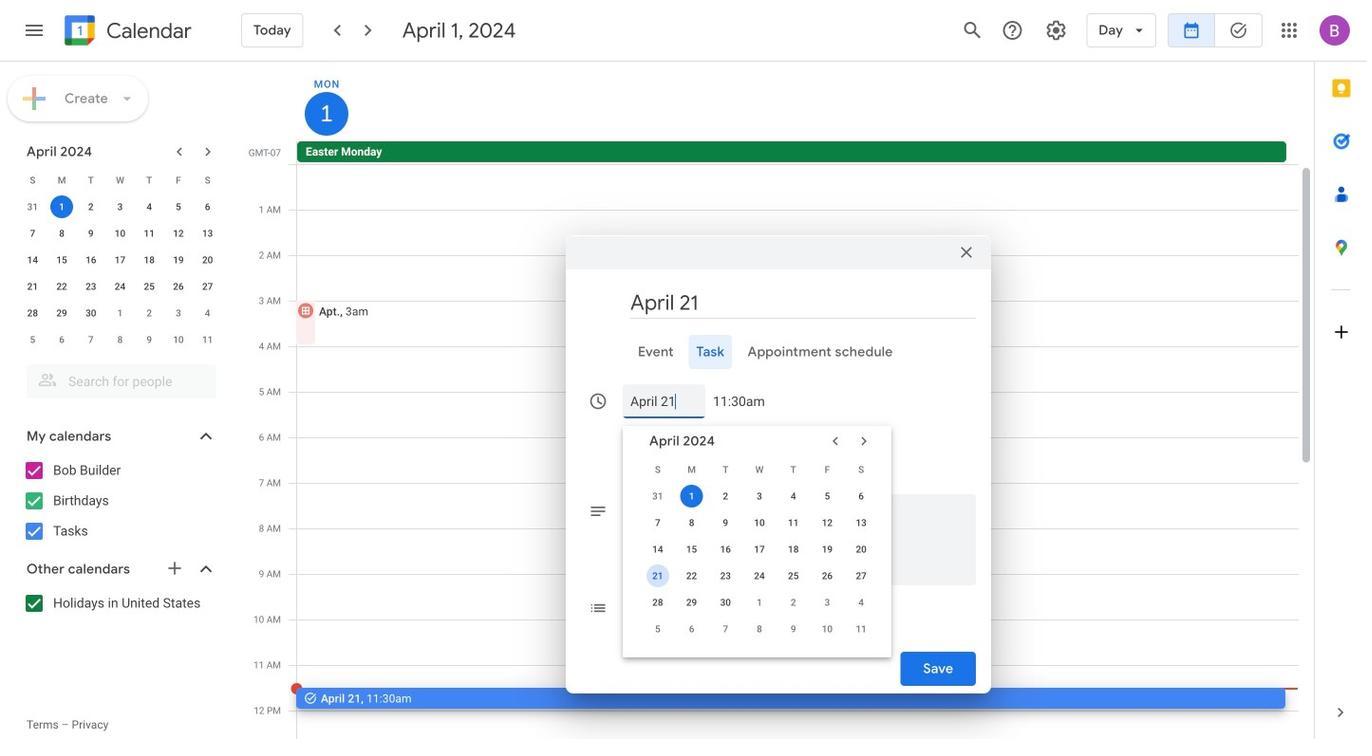 Task type: vqa. For each thing, say whether or not it's contained in the screenshot.
16 element
yes



Task type: locate. For each thing, give the bounding box(es) containing it.
may 3 element for 26 element related to 19 element for 12 element related to 27 element corresponding to bottom "april 2024" grid
[[816, 592, 839, 614]]

0 horizontal spatial 10 element
[[109, 222, 132, 245]]

1 horizontal spatial 13 element
[[850, 512, 873, 535]]

5 element
[[167, 196, 190, 218], [816, 485, 839, 508]]

18 element
[[138, 249, 161, 272], [782, 538, 805, 561]]

26 element for 12 element for the topmost "april 2024" grid 27 element's 19 element
[[167, 275, 190, 298]]

0 vertical spatial 7 element
[[21, 222, 44, 245]]

may 2 element
[[138, 302, 161, 325], [782, 592, 805, 614]]

0 horizontal spatial 18 element
[[138, 249, 161, 272]]

1 vertical spatial 29 element
[[680, 592, 703, 614]]

may 11 element
[[196, 329, 219, 351], [850, 618, 873, 641]]

grid
[[243, 62, 1314, 740]]

0 horizontal spatial may 5 element
[[21, 329, 44, 351]]

1 horizontal spatial 19 element
[[816, 538, 839, 561]]

1 horizontal spatial may 6 element
[[680, 618, 703, 641]]

may 2 element up search for people text field
[[138, 302, 161, 325]]

may 4 element for the topmost "april 2024" grid 27 element
[[196, 302, 219, 325]]

1 horizontal spatial 15 element
[[680, 538, 703, 561]]

1 horizontal spatial 11 element
[[782, 512, 805, 535]]

may 9 element up search for people text field
[[138, 329, 161, 351]]

9 element for 17 element related to 12 element related to 27 element corresponding to bottom "april 2024" grid
[[714, 512, 737, 535]]

may 9 element for may 2 element associated with 12 element for the topmost "april 2024" grid 27 element 17 element
[[138, 329, 161, 351]]

1 horizontal spatial may 5 element
[[647, 618, 669, 641]]

may 1 element down the add description text box at the bottom
[[748, 592, 771, 614]]

may 9 element down the add description text box at the bottom
[[782, 618, 805, 641]]

1, today element
[[50, 196, 73, 218], [680, 485, 703, 508]]

row
[[289, 141, 1314, 164], [289, 164, 1299, 740], [18, 167, 222, 194], [18, 194, 222, 220], [18, 220, 222, 247], [18, 247, 222, 273], [18, 273, 222, 300], [18, 300, 222, 327], [18, 327, 222, 353], [641, 457, 878, 483], [641, 483, 878, 510], [641, 510, 878, 537], [641, 537, 878, 563], [641, 563, 878, 590], [641, 590, 878, 616], [641, 616, 878, 643]]

1 horizontal spatial 27 element
[[850, 565, 873, 588]]

1 vertical spatial may 9 element
[[782, 618, 805, 641]]

3 element
[[109, 196, 132, 218], [748, 485, 771, 508]]

1 vertical spatial 24 element
[[748, 565, 771, 588]]

5 element for 12 element for the topmost "april 2024" grid 27 element
[[167, 196, 190, 218]]

0 horizontal spatial may 1 element
[[109, 302, 132, 325]]

1 vertical spatial may 7 element
[[714, 618, 737, 641]]

0 vertical spatial 27 element
[[196, 275, 219, 298]]

23 element
[[80, 275, 102, 298], [714, 565, 737, 588]]

1 horizontal spatial 1, today element
[[680, 485, 703, 508]]

may 5 element for the topmost "april 2024" grid
[[21, 329, 44, 351]]

19 element for 12 element for the topmost "april 2024" grid 27 element
[[167, 249, 190, 272]]

may 8 element
[[109, 329, 132, 351], [748, 618, 771, 641]]

0 horizontal spatial 29 element
[[50, 302, 73, 325]]

tab list
[[1315, 62, 1367, 687], [581, 335, 976, 369]]

25 element for may 2 element for 17 element related to 12 element related to 27 element corresponding to bottom "april 2024" grid
[[782, 565, 805, 588]]

april 2024 grid
[[18, 167, 222, 353], [641, 457, 878, 643]]

1 vertical spatial 26 element
[[816, 565, 839, 588]]

4 element
[[138, 196, 161, 218], [782, 485, 805, 508]]

0 horizontal spatial 24 element
[[109, 275, 132, 298]]

1 horizontal spatial 14 element
[[647, 538, 669, 561]]

1 horizontal spatial march 31 element
[[647, 485, 669, 508]]

1 horizontal spatial may 9 element
[[782, 618, 805, 641]]

15 element
[[50, 249, 73, 272], [680, 538, 703, 561]]

16 element
[[80, 249, 102, 272], [714, 538, 737, 561]]

may 11 element for the topmost "april 2024" grid
[[196, 329, 219, 351]]

cell
[[295, 164, 1299, 740], [47, 194, 76, 220], [675, 483, 709, 510], [641, 563, 675, 590]]

may 3 element down the add description text box at the bottom
[[816, 592, 839, 614]]

1 horizontal spatial 12 element
[[816, 512, 839, 535]]

may 10 element
[[167, 329, 190, 351], [816, 618, 839, 641]]

20 element for the topmost "april 2024" grid 27 element
[[196, 249, 219, 272]]

0 horizontal spatial 8 element
[[50, 222, 73, 245]]

1 horizontal spatial may 7 element
[[714, 618, 737, 641]]

row group for bottom "april 2024" grid
[[641, 483, 878, 643]]

1 vertical spatial 10 element
[[748, 512, 771, 535]]

0 horizontal spatial april 2024 grid
[[18, 167, 222, 353]]

0 vertical spatial 20 element
[[196, 249, 219, 272]]

may 3 element for 26 element for 12 element for the topmost "april 2024" grid 27 element's 19 element
[[167, 302, 190, 325]]

0 vertical spatial 24 element
[[109, 275, 132, 298]]

may 3 element
[[167, 302, 190, 325], [816, 592, 839, 614]]

1 horizontal spatial may 2 element
[[782, 592, 805, 614]]

29 element
[[50, 302, 73, 325], [680, 592, 703, 614]]

9 element
[[80, 222, 102, 245], [714, 512, 737, 535]]

1 vertical spatial 8 element
[[680, 512, 703, 535]]

1 horizontal spatial 5 element
[[816, 485, 839, 508]]

10 element for 17 element related to 12 element related to 27 element corresponding to bottom "april 2024" grid
[[748, 512, 771, 535]]

0 horizontal spatial may 11 element
[[196, 329, 219, 351]]

12 element
[[167, 222, 190, 245], [816, 512, 839, 535]]

24 element for 12 element for the topmost "april 2024" grid 27 element 17 element
[[109, 275, 132, 298]]

22 element
[[50, 275, 73, 298], [680, 565, 703, 588]]

0 horizontal spatial may 7 element
[[80, 329, 102, 351]]

17 element
[[109, 249, 132, 272], [748, 538, 771, 561]]

0 vertical spatial 6 element
[[196, 196, 219, 218]]

1 horizontal spatial tab list
[[1315, 62, 1367, 687]]

1 horizontal spatial may 3 element
[[816, 592, 839, 614]]

may 4 element
[[196, 302, 219, 325], [850, 592, 873, 614]]

may 8 element for may 2 element for 17 element related to 12 element related to 27 element corresponding to bottom "april 2024" grid
[[748, 618, 771, 641]]

0 horizontal spatial 25 element
[[138, 275, 161, 298]]

0 vertical spatial 18 element
[[138, 249, 161, 272]]

0 vertical spatial 1, today element
[[50, 196, 73, 218]]

11 element for 12 element related to 27 element corresponding to bottom "april 2024" grid
[[782, 512, 805, 535]]

1 vertical spatial 9 element
[[714, 512, 737, 535]]

may 2 element down the add description text box at the bottom
[[782, 592, 805, 614]]

1 vertical spatial march 31 element
[[647, 485, 669, 508]]

1 horizontal spatial 22 element
[[680, 565, 703, 588]]

1 horizontal spatial 10 element
[[748, 512, 771, 535]]

9 element for 12 element for the topmost "april 2024" grid 27 element 17 element
[[80, 222, 102, 245]]

may 5 element
[[21, 329, 44, 351], [647, 618, 669, 641]]

4 element for 11 element for 12 element for the topmost "april 2024" grid 27 element
[[138, 196, 161, 218]]

settings menu image
[[1045, 19, 1068, 42]]

8 element for 12 element for the topmost "april 2024" grid 27 element 17 element's 9 element
[[50, 222, 73, 245]]

may 7 element for may 6 element related to 23 element corresponding to 12 element for the topmost "april 2024" grid 27 element 17 element
[[80, 329, 102, 351]]

Search for people text field
[[38, 365, 205, 399]]

may 1 element for may 2 element for 17 element related to 12 element related to 27 element corresponding to bottom "april 2024" grid may 8 element
[[748, 592, 771, 614]]

1 vertical spatial 20 element
[[850, 538, 873, 561]]

march 31 element
[[21, 196, 44, 218], [647, 485, 669, 508]]

main drawer image
[[23, 19, 46, 42]]

0 horizontal spatial 20 element
[[196, 249, 219, 272]]

1 horizontal spatial 20 element
[[850, 538, 873, 561]]

6 element for "20" 'element' for 27 element corresponding to bottom "april 2024" grid's 13 element
[[850, 485, 873, 508]]

20 element
[[196, 249, 219, 272], [850, 538, 873, 561]]

12 element for 27 element corresponding to bottom "april 2024" grid
[[816, 512, 839, 535]]

0 vertical spatial 16 element
[[80, 249, 102, 272]]

3 element for 12 element for the topmost "april 2024" grid 27 element 17 element's 10 element
[[109, 196, 132, 218]]

0 vertical spatial 14 element
[[21, 249, 44, 272]]

1 horizontal spatial 28 element
[[647, 592, 669, 614]]

0 vertical spatial may 2 element
[[138, 302, 161, 325]]

28 element for 'may 5' element corresponding to bottom "april 2024" grid
[[647, 592, 669, 614]]

0 horizontal spatial 28 element
[[21, 302, 44, 325]]

1 horizontal spatial 17 element
[[748, 538, 771, 561]]

0 horizontal spatial 1, today element
[[50, 196, 73, 218]]

0 vertical spatial may 1 element
[[109, 302, 132, 325]]

7 element
[[21, 222, 44, 245], [647, 512, 669, 535]]

24 element for 17 element related to 12 element related to 27 element corresponding to bottom "april 2024" grid
[[748, 565, 771, 588]]

0 horizontal spatial 5 element
[[167, 196, 190, 218]]

my calendars list
[[4, 456, 236, 547]]

0 horizontal spatial may 4 element
[[196, 302, 219, 325]]

19 element
[[167, 249, 190, 272], [816, 538, 839, 561]]

may 3 element up search for people text field
[[167, 302, 190, 325]]

1 horizontal spatial 4 element
[[782, 485, 805, 508]]

0 vertical spatial may 5 element
[[21, 329, 44, 351]]

0 horizontal spatial march 31 element
[[21, 196, 44, 218]]

may 6 element for 23 element corresponding to 12 element for the topmost "april 2024" grid 27 element 17 element
[[50, 329, 73, 351]]

1 horizontal spatial 16 element
[[714, 538, 737, 561]]

1 vertical spatial 6 element
[[850, 485, 873, 508]]

may 9 element
[[138, 329, 161, 351], [782, 618, 805, 641]]

25 element for may 2 element associated with 12 element for the topmost "april 2024" grid 27 element 17 element
[[138, 275, 161, 298]]

1 vertical spatial 16 element
[[714, 538, 737, 561]]

0 vertical spatial may 3 element
[[167, 302, 190, 325]]

may 7 element for may 6 element associated with 23 element corresponding to 17 element related to 12 element related to 27 element corresponding to bottom "april 2024" grid
[[714, 618, 737, 641]]

may 1 element up search for people text field
[[109, 302, 132, 325]]

0 vertical spatial march 31 element
[[21, 196, 44, 218]]

14 element
[[21, 249, 44, 272], [647, 538, 669, 561]]

10 element
[[109, 222, 132, 245], [748, 512, 771, 535]]

14 element for march 31 element associated with row group related to the topmost "april 2024" grid
[[21, 249, 44, 272]]

27 element
[[196, 275, 219, 298], [850, 565, 873, 588]]

may 1 element
[[109, 302, 132, 325], [748, 592, 771, 614]]

1 vertical spatial may 11 element
[[850, 618, 873, 641]]

1 vertical spatial 17 element
[[748, 538, 771, 561]]

23 element for 17 element related to 12 element related to 27 element corresponding to bottom "april 2024" grid
[[714, 565, 737, 588]]

0 vertical spatial may 10 element
[[167, 329, 190, 351]]

1 horizontal spatial 3 element
[[748, 485, 771, 508]]

may 6 element
[[50, 329, 73, 351], [680, 618, 703, 641]]

21 element
[[21, 275, 44, 298], [647, 565, 669, 588]]

0 vertical spatial 4 element
[[138, 196, 161, 218]]

0 vertical spatial 9 element
[[80, 222, 102, 245]]

1 vertical spatial may 5 element
[[647, 618, 669, 641]]

22 element for 29 element related to may 6 element associated with 23 element corresponding to 17 element related to 12 element related to 27 element corresponding to bottom "april 2024" grid
[[680, 565, 703, 588]]

heading inside calendar element
[[103, 19, 192, 42]]

16 element for 9 element corresponding to 17 element related to 12 element related to 27 element corresponding to bottom "april 2024" grid
[[714, 538, 737, 561]]

26 element
[[167, 275, 190, 298], [816, 565, 839, 588]]

0 vertical spatial may 6 element
[[50, 329, 73, 351]]

10 element for 12 element for the topmost "april 2024" grid 27 element 17 element
[[109, 222, 132, 245]]

1 vertical spatial 1, today element
[[680, 485, 703, 508]]

1 vertical spatial 28 element
[[647, 592, 669, 614]]

row group
[[18, 194, 222, 353], [641, 483, 878, 643]]

1 horizontal spatial 25 element
[[782, 565, 805, 588]]

0 horizontal spatial 4 element
[[138, 196, 161, 218]]

1 horizontal spatial 18 element
[[782, 538, 805, 561]]

2 element
[[80, 196, 102, 218], [714, 485, 737, 508]]

1 horizontal spatial may 11 element
[[850, 618, 873, 641]]

may 10 element for may 2 element for 17 element related to 12 element related to 27 element corresponding to bottom "april 2024" grid
[[816, 618, 839, 641]]

0 horizontal spatial 19 element
[[167, 249, 190, 272]]

15 element for 29 element related to may 6 element associated with 23 element corresponding to 17 element related to 12 element related to 27 element corresponding to bottom "april 2024" grid 22 element
[[680, 538, 703, 561]]

1 vertical spatial 22 element
[[680, 565, 703, 588]]

1 vertical spatial 7 element
[[647, 512, 669, 535]]

0 horizontal spatial may 8 element
[[109, 329, 132, 351]]

may 9 element for may 2 element for 17 element related to 12 element related to 27 element corresponding to bottom "april 2024" grid
[[782, 618, 805, 641]]

heading
[[103, 19, 192, 42]]

28 element
[[21, 302, 44, 325], [647, 592, 669, 614]]

1 vertical spatial 15 element
[[680, 538, 703, 561]]

0 vertical spatial 17 element
[[109, 249, 132, 272]]

1 vertical spatial 2 element
[[714, 485, 737, 508]]

1 vertical spatial may 10 element
[[816, 618, 839, 641]]

11 element
[[138, 222, 161, 245], [782, 512, 805, 535]]

6 element
[[196, 196, 219, 218], [850, 485, 873, 508]]

1 vertical spatial 3 element
[[748, 485, 771, 508]]

1 horizontal spatial 24 element
[[748, 565, 771, 588]]

0 vertical spatial 21 element
[[21, 275, 44, 298]]

25 element
[[138, 275, 161, 298], [782, 565, 805, 588]]

1 vertical spatial 21 element
[[647, 565, 669, 588]]

None search field
[[0, 357, 236, 399]]

8 element
[[50, 222, 73, 245], [680, 512, 703, 535]]

1 vertical spatial 4 element
[[782, 485, 805, 508]]

13 element
[[196, 222, 219, 245], [850, 512, 873, 535]]

may 7 element
[[80, 329, 102, 351], [714, 618, 737, 641]]

30 element
[[80, 302, 102, 325], [714, 592, 737, 614]]

0 vertical spatial 2 element
[[80, 196, 102, 218]]

1 vertical spatial 30 element
[[714, 592, 737, 614]]

may 5 element for bottom "april 2024" grid
[[647, 618, 669, 641]]

0 vertical spatial 25 element
[[138, 275, 161, 298]]

0 vertical spatial 3 element
[[109, 196, 132, 218]]

0 horizontal spatial 27 element
[[196, 275, 219, 298]]

0 horizontal spatial 7 element
[[21, 222, 44, 245]]

24 element
[[109, 275, 132, 298], [748, 565, 771, 588]]



Task type: describe. For each thing, give the bounding box(es) containing it.
0 vertical spatial april 2024 grid
[[18, 167, 222, 353]]

16 element for 12 element for the topmost "april 2024" grid 27 element 17 element's 9 element
[[80, 249, 102, 272]]

18 element for 12 element related to 27 element corresponding to bottom "april 2024" grid 11 element
[[782, 538, 805, 561]]

may 10 element for may 2 element associated with 12 element for the topmost "april 2024" grid 27 element 17 element
[[167, 329, 190, 351]]

Start time text field
[[713, 385, 765, 419]]

monday, april 1, today element
[[305, 92, 349, 136]]

13 element for "20" 'element' for the topmost "april 2024" grid 27 element
[[196, 222, 219, 245]]

march 31 element for row group related to the topmost "april 2024" grid
[[21, 196, 44, 218]]

1, today element for "8" element related to 9 element corresponding to 17 element related to 12 element related to 27 element corresponding to bottom "april 2024" grid
[[680, 485, 703, 508]]

may 2 element for 12 element for the topmost "april 2024" grid 27 element 17 element
[[138, 302, 161, 325]]

18 element for 11 element for 12 element for the topmost "april 2024" grid 27 element
[[138, 249, 161, 272]]

row group for the topmost "april 2024" grid
[[18, 194, 222, 353]]

27 element for the topmost "april 2024" grid
[[196, 275, 219, 298]]

8 element for 9 element corresponding to 17 element related to 12 element related to 27 element corresponding to bottom "april 2024" grid
[[680, 512, 703, 535]]

Start date text field
[[631, 385, 698, 419]]

26 element for 19 element for 12 element related to 27 element corresponding to bottom "april 2024" grid
[[816, 565, 839, 588]]

17 element for 12 element related to 27 element corresponding to bottom "april 2024" grid
[[748, 538, 771, 561]]

1 vertical spatial april 2024 grid
[[641, 457, 878, 643]]

13 element for "20" 'element' for 27 element corresponding to bottom "april 2024" grid
[[850, 512, 873, 535]]

march 31 element for row group for bottom "april 2024" grid
[[647, 485, 669, 508]]

23 element for 12 element for the topmost "april 2024" grid 27 element 17 element
[[80, 275, 102, 298]]

17 element for 12 element for the topmost "april 2024" grid 27 element
[[109, 249, 132, 272]]

2 element for 12 element for the topmost "april 2024" grid 27 element 17 element's 9 element
[[80, 196, 102, 218]]

2 element for 9 element corresponding to 17 element related to 12 element related to 27 element corresponding to bottom "april 2024" grid
[[714, 485, 737, 508]]

28 element for 'may 5' element corresponding to the topmost "april 2024" grid
[[21, 302, 44, 325]]

5 element for 12 element related to 27 element corresponding to bottom "april 2024" grid
[[816, 485, 839, 508]]

may 6 element for 23 element corresponding to 17 element related to 12 element related to 27 element corresponding to bottom "april 2024" grid
[[680, 618, 703, 641]]

30 element for 23 element corresponding to 12 element for the topmost "april 2024" grid 27 element 17 element
[[80, 302, 102, 325]]

calendar element
[[61, 11, 192, 53]]

27 element for bottom "april 2024" grid
[[850, 565, 873, 588]]

29 element for may 6 element related to 23 element corresponding to 12 element for the topmost "april 2024" grid 27 element 17 element
[[50, 302, 73, 325]]

0 horizontal spatial tab list
[[581, 335, 976, 369]]

1, today element for 12 element for the topmost "april 2024" grid 27 element 17 element's 9 element "8" element
[[50, 196, 73, 218]]

add other calendars image
[[165, 559, 184, 578]]

15 element for 22 element related to 29 element corresponding to may 6 element related to 23 element corresponding to 12 element for the topmost "april 2024" grid 27 element 17 element
[[50, 249, 73, 272]]

30 element for 23 element corresponding to 17 element related to 12 element related to 27 element corresponding to bottom "april 2024" grid
[[714, 592, 737, 614]]

1 horizontal spatial 21 element
[[647, 565, 669, 588]]

11 element for 12 element for the topmost "april 2024" grid 27 element
[[138, 222, 161, 245]]

19 element for 12 element related to 27 element corresponding to bottom "april 2024" grid
[[816, 538, 839, 561]]

may 11 element for bottom "april 2024" grid
[[850, 618, 873, 641]]

29 element for may 6 element associated with 23 element corresponding to 17 element related to 12 element related to 27 element corresponding to bottom "april 2024" grid
[[680, 592, 703, 614]]

3 element for 10 element corresponding to 17 element related to 12 element related to 27 element corresponding to bottom "april 2024" grid
[[748, 485, 771, 508]]

7 element for march 31 element associated with row group related to the topmost "april 2024" grid
[[21, 222, 44, 245]]

7 element for row group for bottom "april 2024" grid march 31 element
[[647, 512, 669, 535]]

6 element for 13 element corresponding to "20" 'element' for the topmost "april 2024" grid 27 element
[[196, 196, 219, 218]]

20 element for 27 element corresponding to bottom "april 2024" grid
[[850, 538, 873, 561]]

14 element for row group for bottom "april 2024" grid march 31 element
[[647, 538, 669, 561]]

0 horizontal spatial 21 element
[[21, 275, 44, 298]]

may 4 element for 27 element corresponding to bottom "april 2024" grid
[[850, 592, 873, 614]]

Add title text field
[[631, 289, 976, 317]]

Add description text field
[[623, 502, 976, 571]]

may 8 element for may 2 element associated with 12 element for the topmost "april 2024" grid 27 element 17 element
[[109, 329, 132, 351]]

12 element for the topmost "april 2024" grid 27 element
[[167, 222, 190, 245]]

22 element for 29 element corresponding to may 6 element related to 23 element corresponding to 12 element for the topmost "april 2024" grid 27 element 17 element
[[50, 275, 73, 298]]

4 element for 12 element related to 27 element corresponding to bottom "april 2024" grid 11 element
[[782, 485, 805, 508]]

may 2 element for 17 element related to 12 element related to 27 element corresponding to bottom "april 2024" grid
[[782, 592, 805, 614]]

may 1 element for may 8 element related to may 2 element associated with 12 element for the topmost "april 2024" grid 27 element 17 element
[[109, 302, 132, 325]]



